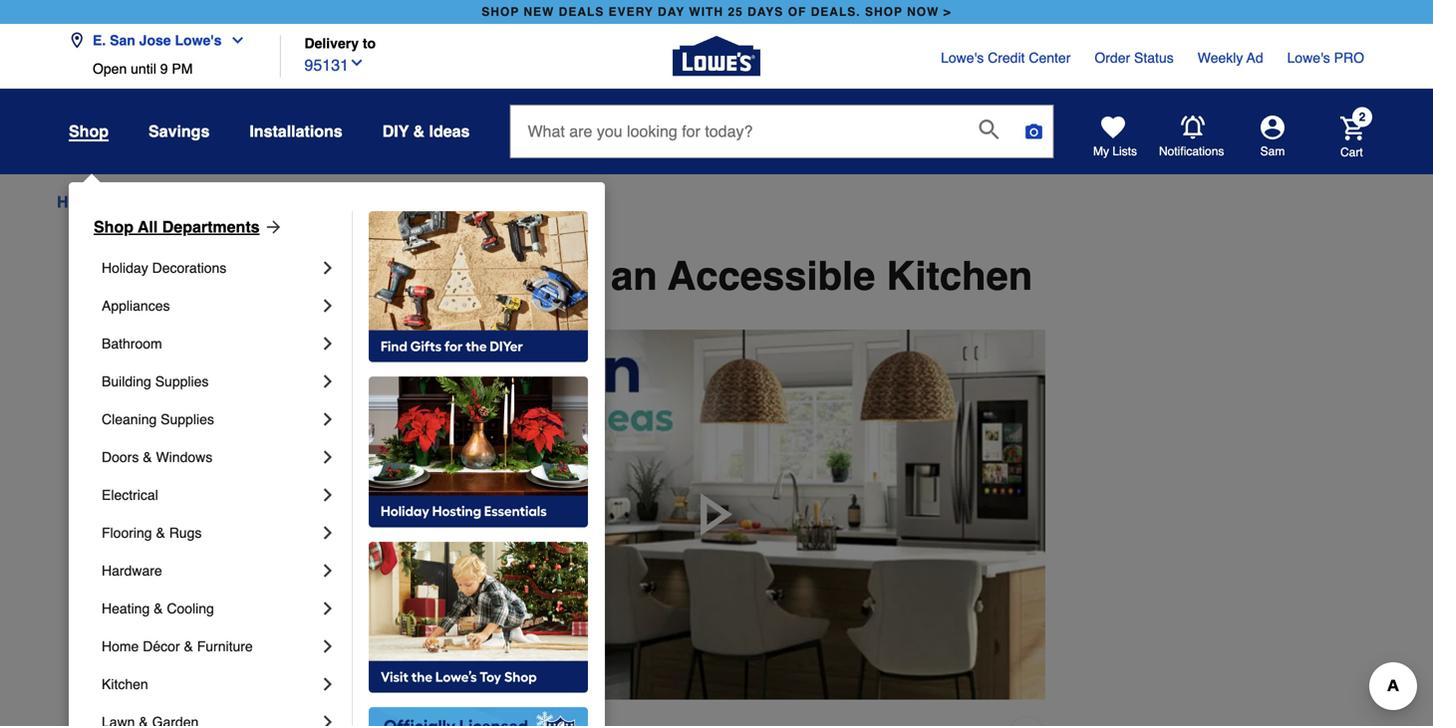 Task type: describe. For each thing, give the bounding box(es) containing it.
2 shop from the left
[[865, 5, 903, 19]]

5 ideas for an accessible kitchen
[[401, 253, 1033, 299]]

day
[[658, 5, 685, 19]]

home décor & furniture
[[102, 639, 253, 655]]

jose
[[139, 32, 171, 48]]

appliances
[[102, 298, 170, 314]]

décor
[[143, 639, 180, 655]]

until
[[131, 61, 156, 77]]

Search Query text field
[[511, 106, 964, 158]]

diy & ideas button
[[383, 114, 470, 150]]

1 vertical spatial accessible
[[668, 253, 876, 299]]

home for home
[[57, 193, 101, 211]]

kitchen link
[[102, 666, 318, 704]]

e.
[[93, 32, 106, 48]]

chevron right image for holiday decorations
[[318, 258, 338, 278]]

lowe's credit center
[[941, 50, 1071, 66]]

installations button
[[250, 114, 343, 150]]

6 chevron right image from the top
[[318, 713, 338, 727]]

cleaning supplies
[[102, 412, 214, 428]]

lowe's home improvement notification center image
[[1181, 116, 1205, 140]]

shop
[[69, 122, 109, 141]]

savings button
[[149, 114, 210, 150]]

chevron right image for appliances
[[318, 296, 338, 316]]

savings
[[149, 122, 210, 141]]

san
[[110, 32, 135, 48]]

1 shop from the left
[[482, 5, 520, 19]]

pm
[[172, 61, 193, 77]]

how-tos link
[[291, 190, 357, 214]]

heating
[[102, 601, 150, 617]]

>
[[944, 5, 952, 19]]

departments
[[162, 218, 260, 236]]

flooring & rugs link
[[102, 514, 318, 552]]

chevron right image for electrical
[[318, 486, 338, 505]]

delivery
[[305, 35, 359, 51]]

& inside 'link'
[[184, 639, 193, 655]]

holiday decorations link
[[102, 249, 318, 287]]

pro
[[1335, 50, 1365, 66]]

decorations
[[152, 260, 227, 276]]

cart
[[1341, 145, 1364, 159]]

ideas inside button
[[429, 122, 470, 141]]

home link
[[57, 190, 101, 214]]

lowe's home improvement lists image
[[1102, 116, 1126, 140]]

doors
[[102, 450, 139, 466]]

& for heating
[[154, 601, 163, 617]]

status
[[1135, 50, 1174, 66]]

now
[[907, 5, 940, 19]]

arrow right image
[[260, 217, 284, 237]]

heating & cooling
[[102, 601, 214, 617]]

weekly ad link
[[1198, 48, 1264, 68]]

95131
[[305, 56, 349, 74]]

order
[[1095, 50, 1131, 66]]

rugs
[[169, 525, 202, 541]]

chevron down image
[[222, 32, 246, 48]]

notifications
[[1160, 145, 1225, 159]]

building
[[102, 374, 151, 390]]

how-
[[291, 193, 330, 211]]

new
[[524, 5, 555, 19]]

my lists
[[1094, 145, 1138, 159]]

chevron right image for flooring & rugs
[[318, 523, 338, 543]]

95131 button
[[305, 51, 365, 77]]

lowe's inside "button"
[[175, 32, 222, 48]]

shop
[[94, 218, 134, 236]]

lists
[[1113, 145, 1138, 159]]

location image
[[69, 32, 85, 48]]

chevron right image for doors & windows
[[318, 448, 338, 468]]

9
[[160, 61, 168, 77]]

lowe's for lowe's credit center
[[941, 50, 984, 66]]

25
[[728, 5, 744, 19]]

chevron down image
[[349, 55, 365, 71]]

home décor & furniture link
[[102, 628, 318, 666]]

sam
[[1261, 145, 1285, 159]]

center
[[1029, 50, 1071, 66]]

deals
[[559, 5, 605, 19]]

holiday decorations
[[102, 260, 227, 276]]

credit
[[988, 50, 1025, 66]]

furniture
[[197, 639, 253, 655]]

doors & windows
[[102, 450, 213, 466]]

delivery to
[[305, 35, 376, 51]]

officially licensed n f l gifts. shop now. image
[[369, 708, 588, 727]]

find gifts for the diyer. image
[[369, 211, 588, 363]]

lowe's home improvement cart image
[[1341, 116, 1365, 140]]

shop button
[[69, 122, 109, 142]]



Task type: locate. For each thing, give the bounding box(es) containing it.
0 horizontal spatial accessible
[[375, 193, 458, 211]]

open
[[93, 61, 127, 77]]

to
[[363, 35, 376, 51]]

chevron right image for heating & cooling
[[318, 599, 338, 619]]

4 chevron right image from the top
[[318, 448, 338, 468]]

& for flooring
[[156, 525, 165, 541]]

0 horizontal spatial lowe's
[[175, 32, 222, 48]]

supplies
[[155, 374, 209, 390], [161, 412, 214, 428]]

ad
[[1247, 50, 1264, 66]]

flooring & rugs
[[102, 525, 202, 541]]

shop left new
[[482, 5, 520, 19]]

chevron right image
[[318, 334, 338, 354], [318, 372, 338, 392], [318, 561, 338, 581], [318, 637, 338, 657], [318, 675, 338, 695], [318, 713, 338, 727]]

lowe's pro
[[1288, 50, 1365, 66]]

1 chevron right image from the top
[[318, 334, 338, 354]]

home up shop
[[57, 193, 101, 211]]

weekly
[[1198, 50, 1244, 66]]

search image
[[980, 120, 999, 140]]

e. san jose lowe's
[[93, 32, 222, 48]]

& left rugs
[[156, 525, 165, 541]]

4 chevron right image from the top
[[318, 637, 338, 657]]

diy
[[383, 122, 409, 141]]

lowe's credit center link
[[941, 48, 1071, 68]]

supplies for building supplies
[[155, 374, 209, 390]]

shop
[[482, 5, 520, 19], [865, 5, 903, 19]]

for
[[547, 253, 600, 299]]

0 vertical spatial ideas
[[429, 122, 470, 141]]

building supplies link
[[102, 363, 318, 401]]

0 vertical spatial kitchen
[[887, 253, 1033, 299]]

supplies up 'windows'
[[161, 412, 214, 428]]

camera image
[[1024, 122, 1044, 142]]

1 horizontal spatial accessible
[[668, 253, 876, 299]]

sam button
[[1225, 116, 1321, 160]]

how-tos
[[291, 193, 357, 211]]

cooling
[[167, 601, 214, 617]]

chevron right image
[[318, 258, 338, 278], [318, 296, 338, 316], [318, 410, 338, 430], [318, 448, 338, 468], [318, 486, 338, 505], [318, 523, 338, 543], [318, 599, 338, 619]]

& right diy
[[413, 122, 425, 141]]

with
[[689, 5, 724, 19]]

building supplies
[[102, 374, 209, 390]]

order status
[[1095, 50, 1174, 66]]

2 horizontal spatial lowe's
[[1288, 50, 1331, 66]]

0 horizontal spatial shop
[[482, 5, 520, 19]]

chevron right image for home décor & furniture
[[318, 637, 338, 657]]

2 horizontal spatial home
[[462, 193, 507, 211]]

& left cooling
[[154, 601, 163, 617]]

0 vertical spatial accessible
[[375, 193, 458, 211]]

windows
[[156, 450, 213, 466]]

shop new deals every day with 25 days of deals. shop now >
[[482, 5, 952, 19]]

lowe's pro link
[[1288, 48, 1365, 68]]

of
[[788, 5, 807, 19]]

heating & cooling link
[[102, 590, 318, 628]]

installations
[[250, 122, 343, 141]]

hardware link
[[102, 552, 318, 590]]

& for doors
[[143, 450, 152, 466]]

1 chevron right image from the top
[[318, 258, 338, 278]]

diy & ideas
[[383, 122, 470, 141]]

5 chevron right image from the top
[[318, 486, 338, 505]]

chevron right image for cleaning supplies
[[318, 410, 338, 430]]

days
[[748, 5, 784, 19]]

home down diy & ideas button
[[462, 193, 507, 211]]

lowe's left credit
[[941, 50, 984, 66]]

1 vertical spatial supplies
[[161, 412, 214, 428]]

home for home décor & furniture
[[102, 639, 139, 655]]

7 chevron right image from the top
[[318, 599, 338, 619]]

home inside 'link'
[[102, 639, 139, 655]]

2 chevron right image from the top
[[318, 372, 338, 392]]

None search field
[[510, 105, 1054, 177]]

3 chevron right image from the top
[[318, 410, 338, 430]]

chevron right image for hardware
[[318, 561, 338, 581]]

5
[[401, 253, 423, 299]]

& for diy
[[413, 122, 425, 141]]

bathroom
[[102, 336, 162, 352]]

shop new deals every day with 25 days of deals. shop now > link
[[478, 0, 956, 24]]

electrical link
[[102, 477, 318, 514]]

0 horizontal spatial home
[[57, 193, 101, 211]]

3 chevron right image from the top
[[318, 561, 338, 581]]

tos
[[330, 193, 357, 211]]

appliances link
[[102, 287, 318, 325]]

cleaning
[[102, 412, 157, 428]]

home
[[57, 193, 101, 211], [462, 193, 507, 211], [102, 639, 139, 655]]

electrical
[[102, 488, 158, 503]]

1 horizontal spatial home
[[102, 639, 139, 655]]

lowe's up pm
[[175, 32, 222, 48]]

accessible
[[375, 193, 458, 211], [668, 253, 876, 299]]

chevron right image for bathroom
[[318, 334, 338, 354]]

2 chevron right image from the top
[[318, 296, 338, 316]]

bathroom link
[[102, 325, 318, 363]]

flooring
[[102, 525, 152, 541]]

chevron right image for building supplies
[[318, 372, 338, 392]]

1 vertical spatial ideas
[[434, 253, 536, 299]]

& right doors
[[143, 450, 152, 466]]

accessible home
[[375, 193, 507, 211]]

lowe's home improvement logo image
[[673, 12, 761, 100]]

shop all departments
[[94, 218, 260, 236]]

every
[[609, 5, 654, 19]]

1 horizontal spatial lowe's
[[941, 50, 984, 66]]

& inside button
[[413, 122, 425, 141]]

1 vertical spatial kitchen
[[102, 677, 148, 693]]

accessible home link
[[375, 190, 507, 214]]

holiday hosting essentials. image
[[369, 377, 588, 528]]

supplies up cleaning supplies
[[155, 374, 209, 390]]

ideas right 5
[[434, 253, 536, 299]]

& right décor
[[184, 639, 193, 655]]

chevron right image for kitchen
[[318, 675, 338, 695]]

my lists link
[[1094, 116, 1138, 160]]

hardware
[[102, 563, 162, 579]]

a video describing how to create a more accessible, safe and user friendly kitchen. image
[[388, 330, 1046, 700]]

weekly ad
[[1198, 50, 1264, 66]]

supplies for cleaning supplies
[[161, 412, 214, 428]]

an
[[611, 253, 658, 299]]

visit the lowe's toy shop. image
[[369, 542, 588, 694]]

6 chevron right image from the top
[[318, 523, 338, 543]]

my
[[1094, 145, 1110, 159]]

lowe's for lowe's pro
[[1288, 50, 1331, 66]]

home down heating
[[102, 639, 139, 655]]

lowe's
[[175, 32, 222, 48], [941, 50, 984, 66], [1288, 50, 1331, 66]]

5 chevron right image from the top
[[318, 675, 338, 695]]

open until 9 pm
[[93, 61, 193, 77]]

0 horizontal spatial kitchen
[[102, 677, 148, 693]]

1 horizontal spatial kitchen
[[887, 253, 1033, 299]]

shop left now
[[865, 5, 903, 19]]

lowe's left pro
[[1288, 50, 1331, 66]]

1 horizontal spatial shop
[[865, 5, 903, 19]]

deals.
[[811, 5, 861, 19]]

order status link
[[1095, 48, 1174, 68]]

ideas
[[429, 122, 470, 141], [434, 253, 536, 299]]

shop all departments link
[[94, 215, 284, 239]]

0 vertical spatial supplies
[[155, 374, 209, 390]]

ideas right diy
[[429, 122, 470, 141]]

2
[[1360, 110, 1366, 124]]



Task type: vqa. For each thing, say whether or not it's contained in the screenshot.
Return
no



